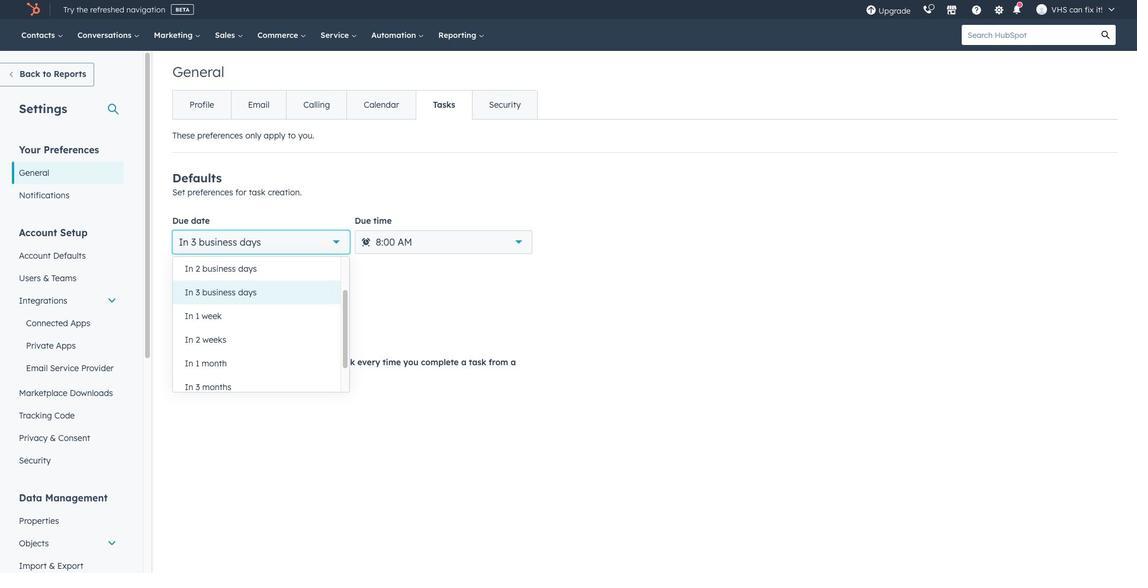 Task type: locate. For each thing, give the bounding box(es) containing it.
account setup element
[[12, 226, 124, 472]]

menu
[[860, 0, 1123, 19]]

list box
[[173, 257, 350, 399]]

Search HubSpot search field
[[962, 25, 1096, 45]]

navigation
[[172, 90, 538, 120]]

data management element
[[12, 492, 124, 573]]

marketplaces image
[[946, 5, 957, 16]]



Task type: vqa. For each thing, say whether or not it's contained in the screenshot.
the top use
no



Task type: describe. For each thing, give the bounding box(es) containing it.
jer mill image
[[1036, 4, 1047, 15]]

your preferences element
[[12, 143, 124, 207]]



